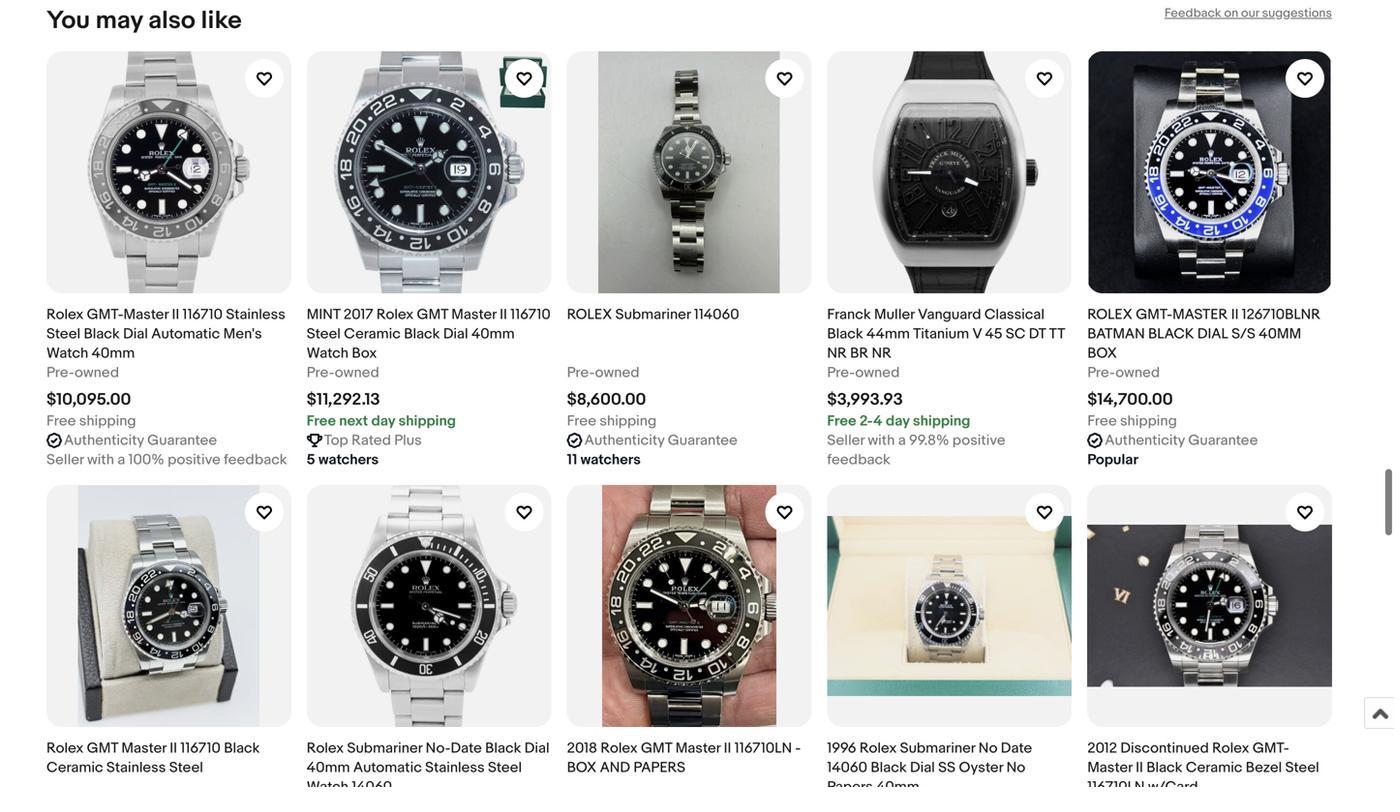 Task type: describe. For each thing, give the bounding box(es) containing it.
gmt- inside 2012 discontinued rolex gmt- master ii black ceramic bezel steel 116710ln w/card
[[1253, 739, 1289, 757]]

pre- inside 'franck muller vanguard classical black 44mm titanium v 45 sc dt tt nr br nr pre-owned $3,993.93 free 2-4 day shipping seller with a 99.8% positive feedback'
[[827, 364, 855, 381]]

top
[[324, 432, 348, 449]]

positive inside 'franck muller vanguard classical black 44mm titanium v 45 sc dt tt nr br nr pre-owned $3,993.93 free 2-4 day shipping seller with a 99.8% positive feedback'
[[952, 432, 1005, 449]]

black inside rolex submariner no-date black dial 40mm automatic stainless steel watch 14060
[[485, 739, 521, 757]]

rolex submariner 114060
[[567, 306, 739, 323]]

pre-owned text field for $11,292.13
[[307, 363, 379, 382]]

$3,993.93 text field
[[827, 390, 903, 410]]

free inside rolex gmt-master ii 116710 stainless steel black dial automatic men's watch 40mm pre-owned $10,095.00 free shipping
[[46, 412, 76, 430]]

also
[[148, 6, 195, 36]]

with inside text box
[[87, 451, 114, 468]]

ii inside rolex gmt-master ii 126710blnr batman black dial s/s 40mm box pre-owned $14,700.00 free shipping
[[1231, 306, 1239, 323]]

4
[[873, 412, 883, 430]]

authenticity for $10,095.00
[[64, 432, 144, 449]]

papers
[[827, 778, 873, 787]]

free inside 'franck muller vanguard classical black 44mm titanium v 45 sc dt tt nr br nr pre-owned $3,993.93 free 2-4 day shipping seller with a 99.8% positive feedback'
[[827, 412, 856, 430]]

you
[[46, 6, 90, 36]]

batman
[[1087, 325, 1145, 343]]

no-
[[426, 739, 451, 757]]

shipping inside rolex gmt-master ii 126710blnr batman black dial s/s 40mm box pre-owned $14,700.00 free shipping
[[1120, 412, 1177, 430]]

114060
[[694, 306, 739, 323]]

ss
[[938, 759, 956, 776]]

pre-owned text field for $3,993.93
[[827, 363, 900, 382]]

40mm inside mint 2017 rolex gmt master ii 116710 steel ceramic black dial 40mm watch box pre-owned $11,292.13 free next day shipping
[[471, 325, 515, 343]]

2012 discontinued rolex gmt- master ii black ceramic bezel steel 116710ln w/card link
[[1087, 485, 1332, 787]]

may
[[96, 6, 143, 36]]

oyster
[[959, 759, 1003, 776]]

2018
[[567, 739, 597, 757]]

stainless inside rolex gmt-master ii 116710 stainless steel black dial automatic men's watch 40mm pre-owned $10,095.00 free shipping
[[226, 306, 285, 323]]

authenticity guarantee for $10,095.00
[[64, 432, 217, 449]]

authenticity for $14,700.00
[[1105, 432, 1185, 449]]

5 watchers text field
[[307, 450, 379, 469]]

rolex inside mint 2017 rolex gmt master ii 116710 steel ceramic black dial 40mm watch box pre-owned $11,292.13 free next day shipping
[[376, 306, 414, 323]]

rolex gmt-master ii 126710blnr batman black dial s/s 40mm box pre-owned $14,700.00 free shipping
[[1087, 306, 1321, 430]]

next
[[339, 412, 368, 430]]

44mm
[[867, 325, 910, 343]]

steel inside 2012 discontinued rolex gmt- master ii black ceramic bezel steel 116710ln w/card
[[1285, 759, 1319, 776]]

popular
[[1087, 451, 1138, 468]]

$11,292.13
[[307, 390, 380, 410]]

top rated plus
[[324, 432, 422, 449]]

free inside rolex gmt-master ii 126710blnr batman black dial s/s 40mm box pre-owned $14,700.00 free shipping
[[1087, 412, 1117, 430]]

116710 for rolex gmt master ii 116710 black ceramic stainless steel
[[180, 739, 221, 757]]

authenticity for $8,600.00
[[584, 432, 665, 449]]

11 watchers
[[567, 451, 641, 468]]

like
[[201, 6, 242, 36]]

gmt inside 'rolex gmt master ii 116710 black ceramic stainless steel'
[[87, 739, 118, 757]]

$8,600.00
[[567, 390, 646, 410]]

black inside 1996 rolex submariner no date 14060 black dial ss oyster no papers 40mm
[[871, 759, 907, 776]]

Popular text field
[[1087, 450, 1138, 469]]

116710ln inside 2012 discontinued rolex gmt- master ii black ceramic bezel steel 116710ln w/card
[[1087, 778, 1145, 787]]

$10,095.00
[[46, 390, 131, 410]]

2 nr from the left
[[872, 344, 892, 362]]

pre-owned $8,600.00 free shipping
[[567, 364, 657, 430]]

free shipping text field for $14,700.00
[[1087, 411, 1177, 431]]

rolex gmt master ii 116710 black ceramic stainless steel
[[46, 739, 260, 776]]

rated
[[352, 432, 391, 449]]

mint 2017 rolex gmt master ii 116710 steel ceramic black dial 40mm watch box pre-owned $11,292.13 free next day shipping
[[307, 306, 551, 430]]

40mm inside rolex submariner no-date black dial 40mm automatic stainless steel watch 14060
[[307, 759, 350, 776]]

master inside mint 2017 rolex gmt master ii 116710 steel ceramic black dial 40mm watch box pre-owned $11,292.13 free next day shipping
[[451, 306, 496, 323]]

franck
[[827, 306, 871, 323]]

feedback on our suggestions link
[[1165, 6, 1332, 21]]

rolex inside 1996 rolex submariner no date 14060 black dial ss oyster no papers 40mm
[[860, 739, 897, 757]]

box inside 2018 rolex gmt master ii 116710ln - box and papers
[[567, 759, 597, 776]]

5 watchers
[[307, 451, 379, 468]]

watchers for $8,600.00
[[581, 451, 641, 468]]

shipping inside pre-owned $8,600.00 free shipping
[[600, 412, 657, 430]]

-
[[795, 739, 801, 757]]

and
[[600, 759, 630, 776]]

40mm inside 1996 rolex submariner no date 14060 black dial ss oyster no papers 40mm
[[876, 778, 919, 787]]

14060 inside rolex submariner no-date black dial 40mm automatic stainless steel watch 14060
[[352, 778, 392, 787]]

pre- inside rolex gmt-master ii 116710 stainless steel black dial automatic men's watch 40mm pre-owned $10,095.00 free shipping
[[46, 364, 75, 381]]

2012 discontinued rolex gmt- master ii black ceramic bezel steel 116710ln w/card
[[1087, 739, 1319, 787]]

box
[[352, 344, 377, 362]]

ceramic inside 'rolex gmt master ii 116710 black ceramic stainless steel'
[[46, 759, 103, 776]]

guarantee for $8,600.00
[[668, 432, 738, 449]]

shipping inside 'franck muller vanguard classical black 44mm titanium v 45 sc dt tt nr br nr pre-owned $3,993.93 free 2-4 day shipping seller with a 99.8% positive feedback'
[[913, 412, 970, 430]]

tt
[[1049, 325, 1065, 343]]

shipping inside rolex gmt-master ii 116710 stainless steel black dial automatic men's watch 40mm pre-owned $10,095.00 free shipping
[[79, 412, 136, 430]]

Free shipping text field
[[46, 411, 136, 431]]

Seller with a 99.8% positive feedback text field
[[827, 431, 1072, 469]]

116710 for rolex gmt-master ii 116710 stainless steel black dial automatic men's watch 40mm pre-owned $10,095.00 free shipping
[[183, 306, 223, 323]]

feedback
[[1165, 6, 1221, 21]]

v
[[972, 325, 982, 343]]

116710 inside mint 2017 rolex gmt master ii 116710 steel ceramic black dial 40mm watch box pre-owned $11,292.13 free next day shipping
[[510, 306, 551, 323]]

titanium
[[913, 325, 969, 343]]

day inside 'franck muller vanguard classical black 44mm titanium v 45 sc dt tt nr br nr pre-owned $3,993.93 free 2-4 day shipping seller with a 99.8% positive feedback'
[[886, 412, 910, 430]]

pre- inside rolex gmt-master ii 126710blnr batman black dial s/s 40mm box pre-owned $14,700.00 free shipping
[[1087, 364, 1116, 381]]

Authenticity Guarantee text field
[[64, 431, 217, 450]]

automatic inside rolex submariner no-date black dial 40mm automatic stainless steel watch 14060
[[353, 759, 422, 776]]

date inside 1996 rolex submariner no date 14060 black dial ss oyster no papers 40mm
[[1001, 739, 1032, 757]]

$14,700.00
[[1087, 390, 1173, 410]]

rolex submariner no-date black dial 40mm automatic stainless steel watch 14060 link
[[307, 485, 551, 787]]

1996 rolex submariner no date 14060 black dial ss oyster no papers 40mm
[[827, 739, 1032, 787]]

2012
[[1087, 739, 1117, 757]]

free inside pre-owned $8,600.00 free shipping
[[567, 412, 596, 430]]

0 horizontal spatial no
[[979, 739, 998, 757]]

dial
[[1198, 325, 1228, 343]]

steel inside rolex gmt-master ii 116710 stainless steel black dial automatic men's watch 40mm pre-owned $10,095.00 free shipping
[[46, 325, 80, 343]]

ceramic inside 2012 discontinued rolex gmt- master ii black ceramic bezel steel 116710ln w/card
[[1186, 759, 1243, 776]]

1996 rolex submariner no date 14060 black dial ss oyster no papers 40mm link
[[827, 485, 1072, 787]]

dial inside mint 2017 rolex gmt master ii 116710 steel ceramic black dial 40mm watch box pre-owned $11,292.13 free next day shipping
[[443, 325, 468, 343]]

steel inside 'rolex gmt master ii 116710 black ceramic stainless steel'
[[169, 759, 203, 776]]

black
[[1148, 325, 1194, 343]]

master inside 2018 rolex gmt master ii 116710ln - box and papers
[[675, 739, 721, 757]]

gmt inside mint 2017 rolex gmt master ii 116710 steel ceramic black dial 40mm watch box pre-owned $11,292.13 free next day shipping
[[417, 306, 448, 323]]

$11,292.13 text field
[[307, 390, 380, 410]]

2-
[[860, 412, 873, 430]]

you may also like
[[46, 6, 242, 36]]

automatic inside rolex gmt-master ii 116710 stainless steel black dial automatic men's watch 40mm pre-owned $10,095.00 free shipping
[[151, 325, 220, 343]]

suggestions
[[1262, 6, 1332, 21]]

11
[[567, 451, 577, 468]]

bezel
[[1246, 759, 1282, 776]]

br
[[850, 344, 869, 362]]

99.8%
[[909, 432, 949, 449]]

owned inside pre-owned $8,600.00 free shipping
[[595, 364, 640, 381]]

black inside mint 2017 rolex gmt master ii 116710 steel ceramic black dial 40mm watch box pre-owned $11,292.13 free next day shipping
[[404, 325, 440, 343]]



Task type: locate. For each thing, give the bounding box(es) containing it.
116710ln left -
[[735, 739, 792, 757]]

vanguard
[[918, 306, 981, 323]]

0 vertical spatial 14060
[[827, 759, 867, 776]]

authenticity guarantee text field for $8,600.00
[[584, 431, 738, 450]]

40mm
[[1259, 325, 1301, 343]]

1 horizontal spatial authenticity
[[584, 432, 665, 449]]

0 horizontal spatial authenticity guarantee text field
[[584, 431, 738, 450]]

rolex inside rolex gmt-master ii 126710blnr batman black dial s/s 40mm box pre-owned $14,700.00 free shipping
[[1087, 306, 1133, 323]]

0 horizontal spatial date
[[451, 739, 482, 757]]

discontinued
[[1121, 739, 1209, 757]]

2 horizontal spatial guarantee
[[1188, 432, 1258, 449]]

guarantee for $10,095.00
[[147, 432, 217, 449]]

rolex inside 2012 discontinued rolex gmt- master ii black ceramic bezel steel 116710ln w/card
[[1212, 739, 1249, 757]]

shipping up 99.8%
[[913, 412, 970, 430]]

0 horizontal spatial 14060
[[352, 778, 392, 787]]

box inside rolex gmt-master ii 126710blnr batman black dial s/s 40mm box pre-owned $14,700.00 free shipping
[[1087, 344, 1117, 362]]

1 horizontal spatial gmt-
[[1136, 306, 1173, 323]]

116710ln inside 2018 rolex gmt master ii 116710ln - box and papers
[[735, 739, 792, 757]]

Pre-owned text field
[[567, 363, 640, 382]]

Free 2-4 day shipping text field
[[827, 411, 970, 431]]

nr left br
[[827, 344, 847, 362]]

1 horizontal spatial rolex
[[1087, 306, 1133, 323]]

0 horizontal spatial with
[[87, 451, 114, 468]]

authenticity guarantee text field up 11 watchers
[[584, 431, 738, 450]]

owned inside rolex gmt-master ii 116710 stainless steel black dial automatic men's watch 40mm pre-owned $10,095.00 free shipping
[[75, 364, 119, 381]]

gmt- inside rolex gmt-master ii 116710 stainless steel black dial automatic men's watch 40mm pre-owned $10,095.00 free shipping
[[87, 306, 123, 323]]

1 authenticity from the left
[[64, 432, 144, 449]]

owned down box in the top left of the page
[[335, 364, 379, 381]]

pre-owned text field up $10,095.00 text box
[[46, 363, 119, 382]]

seller inside text box
[[46, 451, 84, 468]]

shipping up plus
[[398, 412, 456, 430]]

owned up $8,600.00 text field
[[595, 364, 640, 381]]

ceramic inside mint 2017 rolex gmt master ii 116710 steel ceramic black dial 40mm watch box pre-owned $11,292.13 free next day shipping
[[344, 325, 401, 343]]

0 horizontal spatial a
[[117, 451, 125, 468]]

black inside 2012 discontinued rolex gmt- master ii black ceramic bezel steel 116710ln w/card
[[1146, 759, 1183, 776]]

positive right 99.8%
[[952, 432, 1005, 449]]

date
[[451, 739, 482, 757], [1001, 739, 1032, 757]]

seller inside 'franck muller vanguard classical black 44mm titanium v 45 sc dt tt nr br nr pre-owned $3,993.93 free 2-4 day shipping seller with a 99.8% positive feedback'
[[827, 432, 865, 449]]

1 nr from the left
[[827, 344, 847, 362]]

4 owned from the left
[[855, 364, 900, 381]]

2 free shipping text field from the left
[[1087, 411, 1177, 431]]

0 horizontal spatial 116710ln
[[735, 739, 792, 757]]

ii inside rolex gmt-master ii 116710 stainless steel black dial automatic men's watch 40mm pre-owned $10,095.00 free shipping
[[172, 306, 179, 323]]

rolex gmt-master ii 116710 stainless steel black dial automatic men's watch 40mm pre-owned $10,095.00 free shipping
[[46, 306, 285, 430]]

pre-owned text field down br
[[827, 363, 900, 382]]

with inside 'franck muller vanguard classical black 44mm titanium v 45 sc dt tt nr br nr pre-owned $3,993.93 free 2-4 day shipping seller with a 99.8% positive feedback'
[[868, 432, 895, 449]]

2 owned from the left
[[335, 364, 379, 381]]

2 authenticity guarantee text field from the left
[[1105, 431, 1258, 450]]

2 horizontal spatial stainless
[[425, 759, 485, 776]]

2 horizontal spatial authenticity guarantee
[[1105, 432, 1258, 449]]

positive
[[952, 432, 1005, 449], [168, 451, 221, 468]]

seller down free shipping text box
[[46, 451, 84, 468]]

authenticity
[[64, 432, 144, 449], [584, 432, 665, 449], [1105, 432, 1185, 449]]

seller down 2-
[[827, 432, 865, 449]]

5 pre- from the left
[[1087, 364, 1116, 381]]

116710 inside rolex gmt-master ii 116710 stainless steel black dial automatic men's watch 40mm pre-owned $10,095.00 free shipping
[[183, 306, 223, 323]]

$10,095.00 text field
[[46, 390, 131, 410]]

authenticity up 11 watchers
[[584, 432, 665, 449]]

ii inside 2012 discontinued rolex gmt- master ii black ceramic bezel steel 116710ln w/card
[[1136, 759, 1143, 776]]

gmt- up 'bezel' at the bottom right of page
[[1253, 739, 1289, 757]]

1 horizontal spatial guarantee
[[668, 432, 738, 449]]

ii inside 'rolex gmt master ii 116710 black ceramic stainless steel'
[[170, 739, 177, 757]]

2 horizontal spatial authenticity
[[1105, 432, 1185, 449]]

rolex gmt master ii 116710 black ceramic stainless steel link
[[46, 485, 291, 787]]

authenticity guarantee text field down the $14,700.00
[[1105, 431, 1258, 450]]

gmt- up $10,095.00 text box
[[87, 306, 123, 323]]

rolex
[[567, 306, 612, 323], [1087, 306, 1133, 323]]

1 horizontal spatial feedback
[[827, 451, 891, 468]]

submariner left no-
[[347, 739, 422, 757]]

ii inside mint 2017 rolex gmt master ii 116710 steel ceramic black dial 40mm watch box pre-owned $11,292.13 free next day shipping
[[500, 306, 507, 323]]

free left 2-
[[827, 412, 856, 430]]

watchers for $11,292.13
[[319, 451, 379, 468]]

1 vertical spatial a
[[117, 451, 125, 468]]

positive right 100%
[[168, 451, 221, 468]]

rolex inside 2018 rolex gmt master ii 116710ln - box and papers
[[601, 739, 638, 757]]

3 authenticity from the left
[[1105, 432, 1185, 449]]

3 owned from the left
[[595, 364, 640, 381]]

shipping inside mint 2017 rolex gmt master ii 116710 steel ceramic black dial 40mm watch box pre-owned $11,292.13 free next day shipping
[[398, 412, 456, 430]]

$3,993.93
[[827, 390, 903, 410]]

2 free from the left
[[307, 412, 336, 430]]

0 horizontal spatial authenticity guarantee
[[64, 432, 217, 449]]

ii inside 2018 rolex gmt master ii 116710ln - box and papers
[[724, 739, 731, 757]]

dial inside 1996 rolex submariner no date 14060 black dial ss oyster no papers 40mm
[[910, 759, 935, 776]]

40mm inside rolex gmt-master ii 116710 stainless steel black dial automatic men's watch 40mm pre-owned $10,095.00 free shipping
[[92, 344, 135, 362]]

authenticity inside text field
[[64, 432, 144, 449]]

pre- down br
[[827, 364, 855, 381]]

1 free from the left
[[46, 412, 76, 430]]

$8,600.00 text field
[[567, 390, 646, 410]]

0 horizontal spatial rolex
[[567, 306, 612, 323]]

dial inside rolex gmt-master ii 116710 stainless steel black dial automatic men's watch 40mm pre-owned $10,095.00 free shipping
[[123, 325, 148, 343]]

3 pre- from the left
[[567, 364, 595, 381]]

2 authenticity guarantee from the left
[[584, 432, 738, 449]]

rolex up batman
[[1087, 306, 1133, 323]]

Seller with a 100% positive feedback text field
[[46, 450, 287, 469]]

0 horizontal spatial seller
[[46, 451, 84, 468]]

2 horizontal spatial submariner
[[900, 739, 975, 757]]

1 vertical spatial with
[[87, 451, 114, 468]]

submariner up ss
[[900, 739, 975, 757]]

0 vertical spatial a
[[898, 432, 906, 449]]

shipping down "$8,600.00"
[[600, 412, 657, 430]]

free down the $14,700.00
[[1087, 412, 1117, 430]]

master inside 2012 discontinued rolex gmt- master ii black ceramic bezel steel 116710ln w/card
[[1087, 759, 1133, 776]]

116710ln down 2012
[[1087, 778, 1145, 787]]

2 horizontal spatial gmt
[[641, 739, 672, 757]]

submariner for rolex
[[615, 306, 691, 323]]

2 watchers from the left
[[581, 451, 641, 468]]

with down the 4
[[868, 432, 895, 449]]

our
[[1241, 6, 1259, 21]]

classical
[[984, 306, 1045, 323]]

$14,700.00 text field
[[1087, 390, 1173, 410]]

5 free from the left
[[1087, 412, 1117, 430]]

submariner inside 1996 rolex submariner no date 14060 black dial ss oyster no papers 40mm
[[900, 739, 975, 757]]

1 horizontal spatial ceramic
[[344, 325, 401, 343]]

free shipping text field down the $14,700.00
[[1087, 411, 1177, 431]]

2 pre- from the left
[[307, 364, 335, 381]]

0 horizontal spatial guarantee
[[147, 432, 217, 449]]

a left 100%
[[117, 451, 125, 468]]

4 pre- from the left
[[827, 364, 855, 381]]

1 horizontal spatial submariner
[[615, 306, 691, 323]]

on
[[1224, 6, 1238, 21]]

1 horizontal spatial stainless
[[226, 306, 285, 323]]

pre- up $14,700.00 text box
[[1087, 364, 1116, 381]]

watch inside rolex gmt-master ii 116710 stainless steel black dial automatic men's watch 40mm pre-owned $10,095.00 free shipping
[[46, 344, 88, 362]]

authenticity up popular text box
[[1105, 432, 1185, 449]]

0 horizontal spatial stainless
[[106, 759, 166, 776]]

1 feedback from the left
[[224, 451, 287, 468]]

gmt- up black on the top right
[[1136, 306, 1173, 323]]

4 free from the left
[[827, 412, 856, 430]]

0 vertical spatial no
[[979, 739, 998, 757]]

1 vertical spatial no
[[1006, 759, 1026, 776]]

pre-
[[46, 364, 75, 381], [307, 364, 335, 381], [567, 364, 595, 381], [827, 364, 855, 381], [1087, 364, 1116, 381]]

seller
[[827, 432, 865, 449], [46, 451, 84, 468]]

owned
[[75, 364, 119, 381], [335, 364, 379, 381], [595, 364, 640, 381], [855, 364, 900, 381], [1116, 364, 1160, 381]]

1 pre- from the left
[[46, 364, 75, 381]]

authenticity guarantee for $14,700.00
[[1105, 432, 1258, 449]]

1 horizontal spatial box
[[1087, 344, 1117, 362]]

rolex inside 'rolex gmt master ii 116710 black ceramic stainless steel'
[[46, 739, 84, 757]]

day right the 4
[[886, 412, 910, 430]]

sc
[[1006, 325, 1026, 343]]

guarantee
[[147, 432, 217, 449], [668, 432, 738, 449], [1188, 432, 1258, 449]]

2018 rolex gmt master ii 116710ln - box and papers
[[567, 739, 801, 776]]

1 horizontal spatial 116710ln
[[1087, 778, 1145, 787]]

a inside text box
[[117, 451, 125, 468]]

day up top rated plus text box
[[371, 412, 395, 430]]

0 horizontal spatial submariner
[[347, 739, 422, 757]]

2 guarantee from the left
[[668, 432, 738, 449]]

master inside rolex gmt-master ii 116710 stainless steel black dial automatic men's watch 40mm pre-owned $10,095.00 free shipping
[[123, 306, 169, 323]]

1 vertical spatial seller
[[46, 451, 84, 468]]

0 vertical spatial 116710ln
[[735, 739, 792, 757]]

seller with a 100% positive feedback
[[46, 451, 287, 468]]

guarantee for $14,700.00
[[1188, 432, 1258, 449]]

pre- up "$8,600.00"
[[567, 364, 595, 381]]

1 guarantee from the left
[[147, 432, 217, 449]]

steel inside mint 2017 rolex gmt master ii 116710 steel ceramic black dial 40mm watch box pre-owned $11,292.13 free next day shipping
[[307, 325, 341, 343]]

1 day from the left
[[371, 412, 395, 430]]

shipping down the $14,700.00
[[1120, 412, 1177, 430]]

0 horizontal spatial ceramic
[[46, 759, 103, 776]]

rolex inside rolex submariner no-date black dial 40mm automatic stainless steel watch 14060
[[307, 739, 344, 757]]

1996
[[827, 739, 856, 757]]

date inside rolex submariner no-date black dial 40mm automatic stainless steel watch 14060
[[451, 739, 482, 757]]

1 horizontal spatial automatic
[[353, 759, 422, 776]]

0 vertical spatial with
[[868, 432, 895, 449]]

2 day from the left
[[886, 412, 910, 430]]

1 vertical spatial 14060
[[352, 778, 392, 787]]

black inside 'franck muller vanguard classical black 44mm titanium v 45 sc dt tt nr br nr pre-owned $3,993.93 free 2-4 day shipping seller with a 99.8% positive feedback'
[[827, 325, 863, 343]]

automatic
[[151, 325, 220, 343], [353, 759, 422, 776]]

2018 rolex gmt master ii 116710ln - box and papers link
[[567, 485, 812, 787]]

2 authenticity from the left
[[584, 432, 665, 449]]

authenticity guarantee down the $14,700.00
[[1105, 432, 1258, 449]]

owned up $10,095.00 text box
[[75, 364, 119, 381]]

1 rolex from the left
[[567, 306, 612, 323]]

116710ln
[[735, 739, 792, 757], [1087, 778, 1145, 787]]

2 feedback from the left
[[827, 451, 891, 468]]

stainless
[[226, 306, 285, 323], [106, 759, 166, 776], [425, 759, 485, 776]]

owned inside rolex gmt-master ii 126710blnr batman black dial s/s 40mm box pre-owned $14,700.00 free shipping
[[1116, 364, 1160, 381]]

14060 inside 1996 rolex submariner no date 14060 black dial ss oyster no papers 40mm
[[827, 759, 867, 776]]

0 horizontal spatial positive
[[168, 451, 221, 468]]

2 horizontal spatial ceramic
[[1186, 759, 1243, 776]]

shipping down $10,095.00 text box
[[79, 412, 136, 430]]

4 shipping from the left
[[913, 412, 970, 430]]

1 horizontal spatial authenticity guarantee
[[584, 432, 738, 449]]

owned up the $14,700.00
[[1116, 364, 1160, 381]]

stainless inside 'rolex gmt master ii 116710 black ceramic stainless steel'
[[106, 759, 166, 776]]

11 watchers text field
[[567, 450, 641, 469]]

1 date from the left
[[451, 739, 482, 757]]

1 vertical spatial positive
[[168, 451, 221, 468]]

1 horizontal spatial no
[[1006, 759, 1026, 776]]

authenticity down free shipping text box
[[64, 432, 144, 449]]

feedback inside 'franck muller vanguard classical black 44mm titanium v 45 sc dt tt nr br nr pre-owned $3,993.93 free 2-4 day shipping seller with a 99.8% positive feedback'
[[827, 451, 891, 468]]

1 horizontal spatial gmt
[[417, 306, 448, 323]]

1 horizontal spatial seller
[[827, 432, 865, 449]]

free shipping text field down $8,600.00 text field
[[567, 411, 657, 431]]

submariner left 114060
[[615, 306, 691, 323]]

3 authenticity guarantee from the left
[[1105, 432, 1258, 449]]

0 vertical spatial box
[[1087, 344, 1117, 362]]

free up top
[[307, 412, 336, 430]]

box
[[1087, 344, 1117, 362], [567, 759, 597, 776]]

rolex submariner no-date black dial 40mm automatic stainless steel watch 14060
[[307, 739, 549, 787]]

1 authenticity guarantee text field from the left
[[584, 431, 738, 450]]

free down $8,600.00 text field
[[567, 412, 596, 430]]

rolex inside rolex gmt-master ii 116710 stainless steel black dial automatic men's watch 40mm pre-owned $10,095.00 free shipping
[[46, 306, 84, 323]]

0 horizontal spatial gmt-
[[87, 306, 123, 323]]

a inside 'franck muller vanguard classical black 44mm titanium v 45 sc dt tt nr br nr pre-owned $3,993.93 free 2-4 day shipping seller with a 99.8% positive feedback'
[[898, 432, 906, 449]]

pre-owned text field up '$11,292.13'
[[307, 363, 379, 382]]

pre-owned text field for $10,095.00
[[46, 363, 119, 382]]

5
[[307, 451, 315, 468]]

2 pre-owned text field from the left
[[307, 363, 379, 382]]

gmt- for pre-
[[87, 306, 123, 323]]

5 shipping from the left
[[1120, 412, 1177, 430]]

black inside 'rolex gmt master ii 116710 black ceramic stainless steel'
[[224, 739, 260, 757]]

1 vertical spatial automatic
[[353, 759, 422, 776]]

2 shipping from the left
[[398, 412, 456, 430]]

watchers right 11
[[581, 451, 641, 468]]

0 horizontal spatial watchers
[[319, 451, 379, 468]]

0 horizontal spatial free shipping text field
[[567, 411, 657, 431]]

2 horizontal spatial gmt-
[[1253, 739, 1289, 757]]

master
[[123, 306, 169, 323], [451, 306, 496, 323], [121, 739, 166, 757], [675, 739, 721, 757], [1087, 759, 1133, 776]]

Authenticity Guarantee text field
[[584, 431, 738, 450], [1105, 431, 1258, 450]]

1 vertical spatial 116710ln
[[1087, 778, 1145, 787]]

feedback left 5
[[224, 451, 287, 468]]

watch inside mint 2017 rolex gmt master ii 116710 steel ceramic black dial 40mm watch box pre-owned $11,292.13 free next day shipping
[[307, 344, 349, 362]]

3 pre-owned text field from the left
[[827, 363, 900, 382]]

watchers
[[319, 451, 379, 468], [581, 451, 641, 468]]

free shipping text field for $8,600.00
[[567, 411, 657, 431]]

owned inside mint 2017 rolex gmt master ii 116710 steel ceramic black dial 40mm watch box pre-owned $11,292.13 free next day shipping
[[335, 364, 379, 381]]

authenticity guarantee up 100%
[[64, 432, 217, 449]]

free down "$10,095.00"
[[46, 412, 76, 430]]

2 rolex from the left
[[1087, 306, 1133, 323]]

authenticity guarantee text field for $14,700.00
[[1105, 431, 1258, 450]]

papers
[[633, 759, 686, 776]]

free inside mint 2017 rolex gmt master ii 116710 steel ceramic black dial 40mm watch box pre-owned $11,292.13 free next day shipping
[[307, 412, 336, 430]]

3 guarantee from the left
[[1188, 432, 1258, 449]]

list containing $10,095.00
[[46, 36, 1348, 787]]

a
[[898, 432, 906, 449], [117, 451, 125, 468]]

with down free shipping text box
[[87, 451, 114, 468]]

gmt- inside rolex gmt-master ii 126710blnr batman black dial s/s 40mm box pre-owned $14,700.00 free shipping
[[1136, 306, 1173, 323]]

1 horizontal spatial with
[[868, 432, 895, 449]]

pre- inside mint 2017 rolex gmt master ii 116710 steel ceramic black dial 40mm watch box pre-owned $11,292.13 free next day shipping
[[307, 364, 335, 381]]

black inside rolex gmt-master ii 116710 stainless steel black dial automatic men's watch 40mm pre-owned $10,095.00 free shipping
[[84, 325, 120, 343]]

1 horizontal spatial a
[[898, 432, 906, 449]]

0 vertical spatial automatic
[[151, 325, 220, 343]]

watchers down top
[[319, 451, 379, 468]]

5 owned from the left
[[1116, 364, 1160, 381]]

positive inside text box
[[168, 451, 221, 468]]

1 horizontal spatial positive
[[952, 432, 1005, 449]]

Pre-owned text field
[[46, 363, 119, 382], [307, 363, 379, 382], [827, 363, 900, 382], [1087, 363, 1160, 382]]

4 pre-owned text field from the left
[[1087, 363, 1160, 382]]

1 horizontal spatial 14060
[[827, 759, 867, 776]]

watch
[[46, 344, 88, 362], [307, 344, 349, 362], [307, 778, 349, 787]]

0 horizontal spatial box
[[567, 759, 597, 776]]

mint
[[307, 306, 340, 323]]

14060
[[827, 759, 867, 776], [352, 778, 392, 787]]

Top Rated Plus text field
[[324, 431, 422, 450]]

45
[[985, 325, 1003, 343]]

feedback on our suggestions
[[1165, 6, 1332, 21]]

master
[[1173, 306, 1228, 323]]

1 watchers from the left
[[319, 451, 379, 468]]

1 horizontal spatial free shipping text field
[[1087, 411, 1177, 431]]

dt
[[1029, 325, 1046, 343]]

a down free 2-4 day shipping text box
[[898, 432, 906, 449]]

1 shipping from the left
[[79, 412, 136, 430]]

s/s
[[1232, 325, 1256, 343]]

authenticity guarantee for $8,600.00
[[584, 432, 738, 449]]

franck muller vanguard classical black 44mm titanium v 45 sc dt tt nr br nr pre-owned $3,993.93 free 2-4 day shipping seller with a 99.8% positive feedback
[[827, 306, 1065, 468]]

feedback
[[224, 451, 287, 468], [827, 451, 891, 468]]

box down batman
[[1087, 344, 1117, 362]]

1 authenticity guarantee from the left
[[64, 432, 217, 449]]

watch inside rolex submariner no-date black dial 40mm automatic stainless steel watch 14060
[[307, 778, 349, 787]]

pre- up $10,095.00 text box
[[46, 364, 75, 381]]

Free shipping text field
[[567, 411, 657, 431], [1087, 411, 1177, 431]]

owned down br
[[855, 364, 900, 381]]

pre-owned text field for $14,700.00
[[1087, 363, 1160, 382]]

0 vertical spatial seller
[[827, 432, 865, 449]]

submariner for rolex
[[347, 739, 422, 757]]

0 horizontal spatial day
[[371, 412, 395, 430]]

1 pre-owned text field from the left
[[46, 363, 119, 382]]

pre- up '$11,292.13'
[[307, 364, 335, 381]]

owned inside 'franck muller vanguard classical black 44mm titanium v 45 sc dt tt nr br nr pre-owned $3,993.93 free 2-4 day shipping seller with a 99.8% positive feedback'
[[855, 364, 900, 381]]

stainless inside rolex submariner no-date black dial 40mm automatic stainless steel watch 14060
[[425, 759, 485, 776]]

0 horizontal spatial gmt
[[87, 739, 118, 757]]

nr down 44mm
[[872, 344, 892, 362]]

0 vertical spatial positive
[[952, 432, 1005, 449]]

muller
[[874, 306, 915, 323]]

authenticity guarantee up 11 watchers text box at the bottom
[[584, 432, 738, 449]]

0 horizontal spatial nr
[[827, 344, 847, 362]]

feedback inside text box
[[224, 451, 287, 468]]

gmt-
[[87, 306, 123, 323], [1136, 306, 1173, 323], [1253, 739, 1289, 757]]

2 date from the left
[[1001, 739, 1032, 757]]

1 horizontal spatial nr
[[872, 344, 892, 362]]

ii
[[172, 306, 179, 323], [500, 306, 507, 323], [1231, 306, 1239, 323], [170, 739, 177, 757], [724, 739, 731, 757], [1136, 759, 1143, 776]]

126710blnr
[[1242, 306, 1321, 323]]

1 vertical spatial box
[[567, 759, 597, 776]]

no
[[979, 739, 998, 757], [1006, 759, 1026, 776]]

no right oyster
[[1006, 759, 1026, 776]]

Free next day shipping text field
[[307, 411, 456, 431]]

no up oyster
[[979, 739, 998, 757]]

1 free shipping text field from the left
[[567, 411, 657, 431]]

gmt inside 2018 rolex gmt master ii 116710ln - box and papers
[[641, 739, 672, 757]]

free
[[46, 412, 76, 430], [307, 412, 336, 430], [567, 412, 596, 430], [827, 412, 856, 430], [1087, 412, 1117, 430]]

1 owned from the left
[[75, 364, 119, 381]]

2017
[[344, 306, 373, 323]]

rolex up pre-owned text field
[[567, 306, 612, 323]]

steel inside rolex submariner no-date black dial 40mm automatic stainless steel watch 14060
[[488, 759, 522, 776]]

116710
[[183, 306, 223, 323], [510, 306, 551, 323], [180, 739, 221, 757]]

1 horizontal spatial date
[[1001, 739, 1032, 757]]

nr
[[827, 344, 847, 362], [872, 344, 892, 362]]

0 horizontal spatial authenticity
[[64, 432, 144, 449]]

1 horizontal spatial watchers
[[581, 451, 641, 468]]

submariner inside rolex submariner no-date black dial 40mm automatic stainless steel watch 14060
[[347, 739, 422, 757]]

w/card
[[1148, 778, 1198, 787]]

pre-owned text field up $14,700.00 text box
[[1087, 363, 1160, 382]]

dial inside rolex submariner no-date black dial 40mm automatic stainless steel watch 14060
[[525, 739, 549, 757]]

steel
[[46, 325, 80, 343], [307, 325, 341, 343], [169, 759, 203, 776], [488, 759, 522, 776], [1285, 759, 1319, 776]]

gmt- for $14,700.00
[[1136, 306, 1173, 323]]

gmt
[[417, 306, 448, 323], [87, 739, 118, 757], [641, 739, 672, 757]]

feedback down 2-
[[827, 451, 891, 468]]

men's
[[223, 325, 262, 343]]

1 horizontal spatial day
[[886, 412, 910, 430]]

with
[[868, 432, 895, 449], [87, 451, 114, 468]]

master inside 'rolex gmt master ii 116710 black ceramic stainless steel'
[[121, 739, 166, 757]]

1 horizontal spatial authenticity guarantee text field
[[1105, 431, 1258, 450]]

guarantee inside text field
[[147, 432, 217, 449]]

0 horizontal spatial automatic
[[151, 325, 220, 343]]

box down 2018
[[567, 759, 597, 776]]

authenticity guarantee
[[64, 432, 217, 449], [584, 432, 738, 449], [1105, 432, 1258, 449]]

rolex for rolex gmt-master ii 126710blnr batman black dial s/s 40mm box pre-owned $14,700.00 free shipping
[[1087, 306, 1133, 323]]

100%
[[128, 451, 164, 468]]

day inside mint 2017 rolex gmt master ii 116710 steel ceramic black dial 40mm watch box pre-owned $11,292.13 free next day shipping
[[371, 412, 395, 430]]

list
[[46, 36, 1348, 787]]

3 free from the left
[[567, 412, 596, 430]]

pre- inside pre-owned $8,600.00 free shipping
[[567, 364, 595, 381]]

submariner
[[615, 306, 691, 323], [347, 739, 422, 757], [900, 739, 975, 757]]

rolex for rolex submariner 114060
[[567, 306, 612, 323]]

3 shipping from the left
[[600, 412, 657, 430]]

plus
[[394, 432, 422, 449]]

0 horizontal spatial feedback
[[224, 451, 287, 468]]



Task type: vqa. For each thing, say whether or not it's contained in the screenshot.
rightmost Default
no



